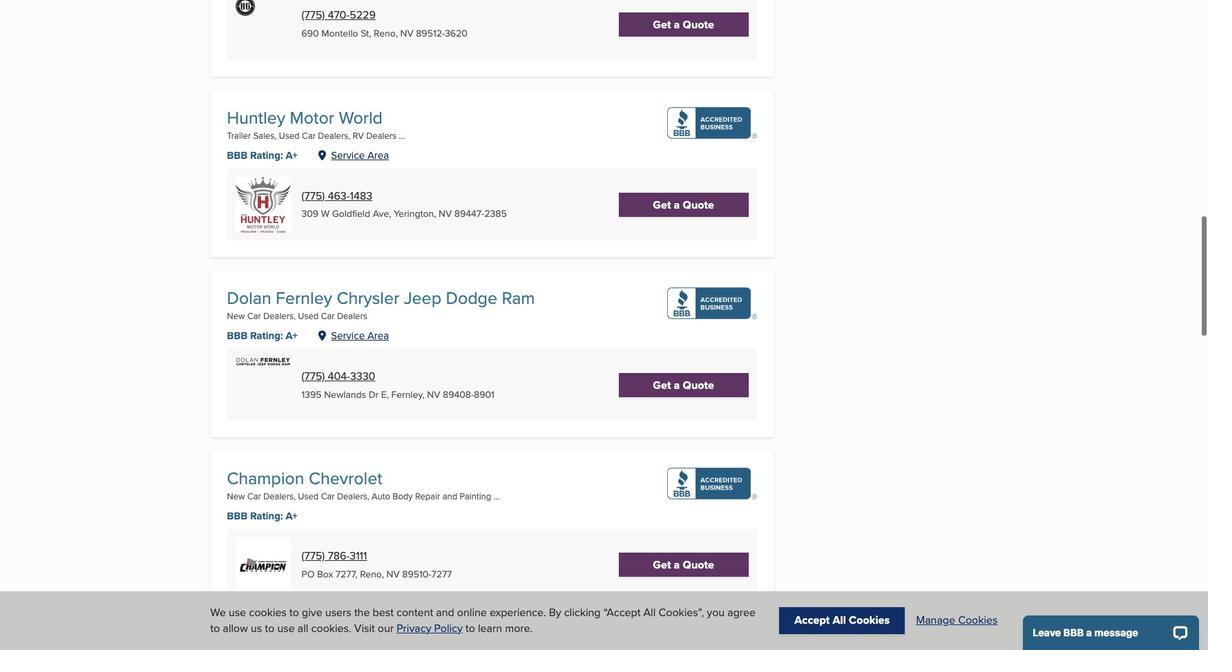 Task type: locate. For each thing, give the bounding box(es) containing it.
0 vertical spatial used
[[279, 129, 300, 142]]

(775) 404-3330 link
[[302, 368, 375, 384]]

1 vertical spatial service area
[[331, 329, 389, 343]]

service area for world
[[331, 148, 389, 163]]

the inside we use cookies to give users the best content and online experience. by clicking "accept all cookies", you agree to allow us to use all cookies. visit our
[[354, 605, 370, 621]]

areas: up <p>california</p>
[[366, 175, 397, 191]]

2 vertical spatial bbb
[[227, 508, 248, 523]]

policy
[[434, 620, 463, 636]]

3 get a quote link from the top
[[619, 373, 749, 397]]

2 7277 from the left
[[431, 567, 452, 581]]

1 accredited business image from the top
[[667, 107, 757, 139]]

1 7277 from the left
[[336, 567, 355, 581]]

a for dolan fernley chrysler jeep dodge ram
[[674, 377, 680, 393]]

1 vertical spatial dealers
[[337, 310, 367, 322]]

1 service area from the top
[[331, 148, 389, 163]]

use left all
[[277, 620, 295, 636]]

0 horizontal spatial all
[[644, 605, 656, 621]]

reno, right st
[[374, 26, 398, 40]]

2 new from the top
[[227, 490, 245, 503]]

3 bbb from the top
[[227, 508, 248, 523]]

1 area from the top
[[368, 148, 389, 163]]

2 vertical spatial accredited business image
[[667, 468, 757, 500]]

quote for huntley motor world
[[683, 197, 714, 213]]

0 vertical spatial service
[[331, 148, 365, 163]]

0 vertical spatial rating:
[[250, 148, 283, 163]]

a+ for motor
[[286, 148, 298, 163]]

2 serving from the top
[[258, 356, 296, 371]]

0 horizontal spatial cookies
[[849, 612, 890, 628]]

3 a+ from the top
[[286, 508, 298, 523]]

89512-
[[416, 26, 445, 40]]

7277 down 786-
[[336, 567, 355, 581]]

2 vertical spatial the
[[354, 605, 370, 621]]

jeep
[[404, 286, 441, 310]]

2 vertical spatial a+
[[286, 508, 298, 523]]

agree
[[728, 605, 756, 621]]

serving inside serving the following areas: <p>united states, canada</p> <p>nevada</p> <p>california</p> <p>hawaii</p> washington county,  ut
[[258, 175, 296, 191]]

montello
[[321, 26, 358, 40]]

get for champion chevrolet
[[653, 557, 671, 573]]

used right sales,
[[279, 129, 300, 142]]

areas:
[[366, 175, 397, 191], [366, 356, 397, 371]]

, down the 5229
[[369, 26, 371, 40]]

serving
[[258, 175, 296, 191], [258, 356, 296, 371]]

use right we
[[229, 605, 246, 621]]

1 vertical spatial following
[[318, 356, 364, 371]]

3111
[[350, 548, 367, 564]]

1 horizontal spatial cookies
[[958, 612, 998, 628]]

car
[[302, 129, 316, 142], [247, 310, 261, 322], [321, 310, 335, 322], [247, 490, 261, 503], [321, 490, 335, 503]]

trailer
[[227, 129, 251, 142]]

2 rating: from the top
[[250, 328, 283, 343]]

bbb down trailer
[[227, 148, 248, 163]]

bbb down champion
[[227, 508, 248, 523]]

2 vertical spatial used
[[298, 490, 319, 503]]

1 cookies from the left
[[849, 612, 890, 628]]

rating: down champion
[[250, 508, 283, 523]]

to
[[290, 605, 299, 621], [210, 620, 220, 636], [265, 620, 275, 636], [466, 620, 475, 636]]

463-
[[328, 188, 350, 203]]

serving up "<p>nevada</p>"
[[258, 175, 296, 191]]

used
[[279, 129, 300, 142], [298, 310, 319, 322], [298, 490, 319, 503]]

1 vertical spatial bbb
[[227, 328, 248, 343]]

body
[[393, 490, 413, 503]]

1 get a quote from the top
[[653, 16, 714, 32]]

painting
[[460, 490, 491, 503]]

all
[[644, 605, 656, 621], [833, 612, 846, 628]]

cookies
[[249, 605, 287, 621]]

a+ down champion chevrolet link
[[286, 508, 298, 523]]

and left "online"
[[436, 605, 454, 621]]

cookies
[[849, 612, 890, 628], [958, 612, 998, 628]]

1 horizontal spatial all
[[833, 612, 846, 628]]

get for dolan fernley chrysler jeep dodge ram
[[653, 377, 671, 393]]

serving inside serving the following areas: nevada
[[258, 356, 296, 371]]

(775) up 1395 on the bottom
[[302, 368, 325, 384]]

following inside serving the following areas: <p>united states, canada</p> <p>nevada</p> <p>california</p> <p>hawaii</p> washington county,  ut
[[318, 175, 364, 191]]

7277
[[336, 567, 355, 581], [431, 567, 452, 581]]

1 vertical spatial reno,
[[360, 567, 384, 581]]

5229
[[350, 7, 376, 23]]

rating:
[[250, 148, 283, 163], [250, 328, 283, 343], [250, 508, 283, 523]]

... right rv
[[399, 129, 405, 142]]

used up serving the following areas: nevada
[[298, 310, 319, 322]]

service up serving the following areas: nevada
[[331, 329, 365, 343]]

quote for champion chevrolet
[[683, 557, 714, 573]]

dealers right fernley
[[337, 310, 367, 322]]

used for motor
[[279, 129, 300, 142]]

cookies inside button
[[849, 612, 890, 628]]

1 vertical spatial used
[[298, 310, 319, 322]]

serving the following areas: <p>united states, canada</p> <p>nevada</p> <p>california</p> <p>hawaii</p> washington county,  ut
[[258, 175, 420, 247]]

0 vertical spatial serving
[[258, 175, 296, 191]]

1 bbb from the top
[[227, 148, 248, 163]]

404-
[[328, 368, 350, 384]]

cookies right manage
[[958, 612, 998, 628]]

1 horizontal spatial ...
[[494, 490, 500, 503]]

<p>hawaii</p>
[[258, 220, 328, 236]]

service area down 'dolan fernley chrysler jeep dodge ram new car dealers, used car dealers'
[[331, 329, 389, 343]]

united states
[[258, 9, 323, 25]]

rating: down dolan
[[250, 328, 283, 343]]

a+ down huntley motor world link
[[286, 148, 298, 163]]

0 vertical spatial areas:
[[366, 175, 397, 191]]

bbb rating: a+
[[227, 148, 298, 163], [227, 328, 298, 343]]

used for chevrolet
[[298, 490, 319, 503]]

reno, down 3111
[[360, 567, 384, 581]]

following inside serving the following areas: nevada
[[318, 356, 364, 371]]

area down world
[[368, 148, 389, 163]]

manage cookies button
[[916, 612, 998, 629]]

2 area from the top
[[368, 329, 389, 343]]

2 get from the top
[[653, 197, 671, 213]]

(775)
[[302, 7, 325, 23], [302, 188, 325, 203], [302, 368, 325, 384], [302, 548, 325, 564]]

0 vertical spatial dealers
[[366, 129, 397, 142]]

champion
[[227, 466, 304, 491]]

4 a from the top
[[674, 557, 680, 573]]

2 service from the top
[[331, 329, 365, 343]]

ram
[[502, 286, 535, 310]]

2 bbb rating: a+ from the top
[[227, 328, 298, 343]]

4 quote from the top
[[683, 557, 714, 573]]

reno, inside (775) 786-3111 po box 7277 , reno, nv 89510-7277
[[360, 567, 384, 581]]

bbb down dolan
[[227, 328, 248, 343]]

2 accredited business image from the top
[[667, 288, 757, 319]]

service
[[331, 148, 365, 163], [331, 329, 365, 343]]

3 get a quote from the top
[[653, 377, 714, 393]]

0 vertical spatial service area
[[331, 148, 389, 163]]

(775) up 690
[[302, 7, 325, 23]]

... right painting
[[494, 490, 500, 503]]

1 vertical spatial accredited business image
[[667, 288, 757, 319]]

reno,
[[374, 26, 398, 40], [360, 567, 384, 581]]

0 vertical spatial and
[[443, 490, 458, 503]]

1 vertical spatial service
[[331, 329, 365, 343]]

2 get a quote from the top
[[653, 197, 714, 213]]

2 vertical spatial rating:
[[250, 508, 283, 523]]

1 new from the top
[[227, 310, 245, 322]]

0 vertical spatial new
[[227, 310, 245, 322]]

(775) inside (775) 404-3330 1395 newlands dr e , fernley, nv 89408-8901
[[302, 368, 325, 384]]

0 vertical spatial bbb rating: a+
[[227, 148, 298, 163]]

area for world
[[368, 148, 389, 163]]

rating: for dolan
[[250, 328, 283, 343]]

accredited business image for champion chevrolet
[[667, 468, 757, 500]]

, down 3111
[[355, 567, 358, 581]]

rating: inside the 'champion chevrolet new car dealers, used car dealers, auto body repair and painting ... bbb rating: a+'
[[250, 508, 283, 523]]

used inside the 'champion chevrolet new car dealers, used car dealers, auto body repair and painting ... bbb rating: a+'
[[298, 490, 319, 503]]

1 horizontal spatial 7277
[[431, 567, 452, 581]]

the inside serving the following areas: <p>united states, canada</p> <p>nevada</p> <p>california</p> <p>hawaii</p> washington county,  ut
[[299, 175, 315, 191]]

service down rv
[[331, 148, 365, 163]]

2 following from the top
[[318, 356, 364, 371]]

get a quote for huntley motor world
[[653, 197, 714, 213]]

a+ down fernley
[[286, 328, 298, 343]]

the left best
[[354, 605, 370, 621]]

nv left 89510-
[[387, 567, 400, 581]]

0 horizontal spatial ...
[[399, 129, 405, 142]]

e
[[381, 387, 387, 401]]

states
[[293, 9, 323, 25]]

3 (775) from the top
[[302, 368, 325, 384]]

2 service area from the top
[[331, 329, 389, 343]]

accept
[[795, 612, 830, 628]]

1 vertical spatial serving
[[258, 356, 296, 371]]

2 a+ from the top
[[286, 328, 298, 343]]

bbb
[[227, 148, 248, 163], [227, 328, 248, 343], [227, 508, 248, 523]]

cookies right accept
[[849, 612, 890, 628]]

a
[[674, 16, 680, 32], [674, 197, 680, 213], [674, 377, 680, 393], [674, 557, 680, 573]]

nv left 89512-
[[400, 26, 414, 40]]

0 vertical spatial accredited business image
[[667, 107, 757, 139]]

area down 'dolan fernley chrysler jeep dodge ram new car dealers, used car dealers'
[[368, 329, 389, 343]]

dealers right rv
[[366, 129, 397, 142]]

3 accredited business image from the top
[[667, 468, 757, 500]]

(775) up po
[[302, 548, 325, 564]]

rating: down sales,
[[250, 148, 283, 163]]

(775) up 309
[[302, 188, 325, 203]]

dealers, up nevada
[[263, 310, 296, 322]]

dolan
[[227, 286, 271, 310]]

1 rating: from the top
[[250, 148, 283, 163]]

(775) inside (775) 786-3111 po box 7277 , reno, nv 89510-7277
[[302, 548, 325, 564]]

0 vertical spatial bbb
[[227, 148, 248, 163]]

1 vertical spatial and
[[436, 605, 454, 621]]

used inside huntley motor world trailer sales, used car dealers, rv dealers ...
[[279, 129, 300, 142]]

used up (775) 786-3111 link
[[298, 490, 319, 503]]

2 a from the top
[[674, 197, 680, 213]]

(775) 463-1483 309 w goldfield ave , yerington, nv 89447-2385
[[302, 188, 507, 221]]

1 a from the top
[[674, 16, 680, 32]]

the for motor
[[299, 175, 315, 191]]

accept all cookies
[[795, 612, 890, 628]]

4 get from the top
[[653, 557, 671, 573]]

0 vertical spatial ...
[[399, 129, 405, 142]]

states,
[[310, 189, 343, 205]]

0 vertical spatial the
[[299, 175, 315, 191]]

the up 309
[[299, 175, 315, 191]]

1 vertical spatial ...
[[494, 490, 500, 503]]

county,
[[317, 235, 347, 247]]

2 areas: from the top
[[366, 356, 397, 371]]

all inside we use cookies to give users the best content and online experience. by clicking "accept all cookies", you agree to allow us to use all cookies. visit our
[[644, 605, 656, 621]]

reno, inside (775) 470-5229 690 montello st , reno, nv 89512-3620
[[374, 26, 398, 40]]

<p>california</p>
[[336, 205, 420, 220]]

1 vertical spatial rating:
[[250, 328, 283, 343]]

1 vertical spatial a+
[[286, 328, 298, 343]]

the up 1395 on the bottom
[[299, 356, 315, 371]]

areas: inside serving the following areas: nevada
[[366, 356, 397, 371]]

get a quote link for dolan fernley chrysler jeep dodge ram
[[619, 373, 749, 397]]

use
[[229, 605, 246, 621], [277, 620, 295, 636]]

0 vertical spatial area
[[368, 148, 389, 163]]

1 vertical spatial new
[[227, 490, 245, 503]]

online
[[457, 605, 487, 621]]

areas: inside serving the following areas: <p>united states, canada</p> <p>nevada</p> <p>california</p> <p>hawaii</p> washington county,  ut
[[366, 175, 397, 191]]

dealers, left rv
[[318, 129, 350, 142]]

1 a+ from the top
[[286, 148, 298, 163]]

and right repair
[[443, 490, 458, 503]]

3 quote from the top
[[683, 377, 714, 393]]

4 get a quote from the top
[[653, 557, 714, 573]]

1 horizontal spatial use
[[277, 620, 295, 636]]

(775) for chevrolet
[[302, 548, 325, 564]]

89447-
[[455, 207, 485, 221]]

2 cookies from the left
[[958, 612, 998, 628]]

new inside the 'champion chevrolet new car dealers, used car dealers, auto body repair and painting ... bbb rating: a+'
[[227, 490, 245, 503]]

all right accept
[[833, 612, 846, 628]]

dealers,
[[318, 129, 350, 142], [263, 310, 296, 322], [263, 490, 296, 503], [337, 490, 369, 503]]

to left allow
[[210, 620, 220, 636]]

, down canada</p>
[[389, 207, 391, 221]]

1 vertical spatial areas:
[[366, 356, 397, 371]]

1 service from the top
[[331, 148, 365, 163]]

bbb rating: a+ down dolan
[[227, 328, 298, 343]]

, right dr
[[387, 387, 389, 401]]

4 (775) from the top
[[302, 548, 325, 564]]

champion chevrolet link
[[227, 466, 382, 491]]

3 get from the top
[[653, 377, 671, 393]]

the inside serving the following areas: nevada
[[299, 356, 315, 371]]

best
[[373, 605, 394, 621]]

0 vertical spatial following
[[318, 175, 364, 191]]

nv
[[400, 26, 414, 40], [439, 207, 452, 221], [427, 387, 440, 401], [387, 567, 400, 581]]

1 vertical spatial area
[[368, 329, 389, 343]]

a+ inside the 'champion chevrolet new car dealers, used car dealers, auto body repair and painting ... bbb rating: a+'
[[286, 508, 298, 523]]

service for chrysler
[[331, 329, 365, 343]]

bbb for huntley motor world
[[227, 148, 248, 163]]

1 serving from the top
[[258, 175, 296, 191]]

yerington,
[[394, 207, 436, 221]]

to left learn on the bottom of page
[[466, 620, 475, 636]]

serving the following areas: nevada
[[258, 356, 397, 385]]

accredited business image
[[667, 107, 757, 139], [667, 288, 757, 319], [667, 468, 757, 500]]

2 bbb from the top
[[227, 328, 248, 343]]

1 bbb rating: a+ from the top
[[227, 148, 298, 163]]

4 get a quote link from the top
[[619, 553, 749, 577]]

new
[[227, 310, 245, 322], [227, 490, 245, 503]]

a for huntley motor world
[[674, 197, 680, 213]]

1 areas: from the top
[[366, 175, 397, 191]]

2 get a quote link from the top
[[619, 193, 749, 217]]

bbb rating: a+ for dolan
[[227, 328, 298, 343]]

(775) inside (775) 463-1483 309 w goldfield ave , yerington, nv 89447-2385
[[302, 188, 325, 203]]

w
[[321, 207, 330, 221]]

world
[[339, 105, 383, 130]]

give
[[302, 605, 322, 621]]

bbb rating: a+ down sales,
[[227, 148, 298, 163]]

2 (775) from the top
[[302, 188, 325, 203]]

1 vertical spatial the
[[299, 356, 315, 371]]

1 vertical spatial bbb rating: a+
[[227, 328, 298, 343]]

2 quote from the top
[[683, 197, 714, 213]]

0 vertical spatial a+
[[286, 148, 298, 163]]

following for world
[[318, 175, 364, 191]]

areas: up 'e'
[[366, 356, 397, 371]]

0 horizontal spatial 7277
[[336, 567, 355, 581]]

get a quote for champion chevrolet
[[653, 557, 714, 573]]

0 vertical spatial reno,
[[374, 26, 398, 40]]

accredited business image for huntley motor world
[[667, 107, 757, 139]]

following for chrysler
[[318, 356, 364, 371]]

get a quote
[[653, 16, 714, 32], [653, 197, 714, 213], [653, 377, 714, 393], [653, 557, 714, 573]]

following
[[318, 175, 364, 191], [318, 356, 364, 371]]

(775) inside (775) 470-5229 690 montello st , reno, nv 89512-3620
[[302, 7, 325, 23]]

7277 up content
[[431, 567, 452, 581]]

a+ for fernley
[[286, 328, 298, 343]]

1 following from the top
[[318, 175, 364, 191]]

3 rating: from the top
[[250, 508, 283, 523]]

service area down rv
[[331, 148, 389, 163]]

area
[[368, 148, 389, 163], [368, 329, 389, 343]]

all right "accept
[[644, 605, 656, 621]]

we
[[210, 605, 226, 621]]

nv left 89447-
[[439, 207, 452, 221]]

get
[[653, 16, 671, 32], [653, 197, 671, 213], [653, 377, 671, 393], [653, 557, 671, 573]]

3 a from the top
[[674, 377, 680, 393]]

reno, for 5229
[[374, 26, 398, 40]]

car inside huntley motor world trailer sales, used car dealers, rv dealers ...
[[302, 129, 316, 142]]

nv left 89408-
[[427, 387, 440, 401]]

,
[[369, 26, 371, 40], [389, 207, 391, 221], [387, 387, 389, 401], [355, 567, 358, 581]]

dr
[[369, 387, 379, 401]]

more.
[[505, 620, 533, 636]]

1 (775) from the top
[[302, 7, 325, 23]]

serving left (775) 404-3330 link
[[258, 356, 296, 371]]



Task type: describe. For each thing, give the bounding box(es) containing it.
dealers, left chevrolet
[[263, 490, 296, 503]]

privacy policy link
[[397, 620, 463, 636]]

ave
[[373, 207, 389, 221]]

our
[[378, 620, 394, 636]]

visit
[[354, 620, 375, 636]]

privacy
[[397, 620, 431, 636]]

huntley motor world link
[[227, 105, 383, 130]]

dealers, inside huntley motor world trailer sales, used car dealers, rv dealers ...
[[318, 129, 350, 142]]

(775) 786-3111 po box 7277 , reno, nv 89510-7277
[[302, 548, 452, 581]]

and inside we use cookies to give users the best content and online experience. by clicking "accept all cookies", you agree to allow us to use all cookies. visit our
[[436, 605, 454, 621]]

united
[[258, 9, 290, 25]]

(775) 404-3330 1395 newlands dr e , fernley, nv 89408-8901
[[302, 368, 495, 401]]

motor
[[290, 105, 334, 130]]

89408-
[[443, 387, 474, 401]]

users
[[325, 605, 352, 621]]

us
[[251, 620, 262, 636]]

, inside (775) 786-3111 po box 7277 , reno, nv 89510-7277
[[355, 567, 358, 581]]

3620
[[445, 26, 468, 40]]

1395
[[302, 387, 322, 401]]

<p>nevada</p>
[[258, 205, 333, 220]]

area for chrysler
[[368, 329, 389, 343]]

to right us on the bottom of page
[[265, 620, 275, 636]]

content
[[397, 605, 433, 621]]

dealers inside huntley motor world trailer sales, used car dealers, rv dealers ...
[[366, 129, 397, 142]]

nv inside (775) 786-3111 po box 7277 , reno, nv 89510-7277
[[387, 567, 400, 581]]

and inside the 'champion chevrolet new car dealers, used car dealers, auto body repair and painting ... bbb rating: a+'
[[443, 490, 458, 503]]

learn
[[478, 620, 502, 636]]

new inside 'dolan fernley chrysler jeep dodge ram new car dealers, used car dealers'
[[227, 310, 245, 322]]

cookies",
[[659, 605, 704, 621]]

nevada
[[258, 370, 295, 385]]

(775) for fernley
[[302, 368, 325, 384]]

470-
[[328, 7, 350, 23]]

dealers, left auto
[[337, 490, 369, 503]]

to left the give at the left
[[290, 605, 299, 621]]

auto
[[372, 490, 390, 503]]

(775) 470-5229 690 montello st , reno, nv 89512-3620
[[302, 7, 468, 40]]

quote for dolan fernley chrysler jeep dodge ram
[[683, 377, 714, 393]]

8901
[[474, 387, 495, 401]]

... inside the 'champion chevrolet new car dealers, used car dealers, auto body repair and painting ... bbb rating: a+'
[[494, 490, 500, 503]]

the for fernley
[[299, 356, 315, 371]]

manage
[[916, 612, 955, 628]]

experience.
[[490, 605, 546, 621]]

309
[[302, 207, 319, 221]]

repair
[[415, 490, 440, 503]]

get a quote for dolan fernley chrysler jeep dodge ram
[[653, 377, 714, 393]]

you
[[707, 605, 725, 621]]

manage cookies
[[916, 612, 998, 628]]

newlands
[[324, 387, 366, 401]]

1 get a quote link from the top
[[619, 12, 749, 36]]

(775) 786-3111 link
[[302, 548, 367, 564]]

rv
[[353, 129, 364, 142]]

areas: for world
[[366, 175, 397, 191]]

accredited business image for dolan fernley chrysler jeep dodge ram
[[667, 288, 757, 319]]

privacy policy to learn more.
[[397, 620, 533, 636]]

allow
[[223, 620, 248, 636]]

, inside (775) 470-5229 690 montello st , reno, nv 89512-3620
[[369, 26, 371, 40]]

cookies.
[[311, 620, 351, 636]]

po
[[302, 567, 315, 581]]

2385
[[484, 207, 507, 221]]

fernley,
[[391, 387, 425, 401]]

nv inside (775) 404-3330 1395 newlands dr e , fernley, nv 89408-8901
[[427, 387, 440, 401]]

washington
[[269, 235, 315, 247]]

89510-
[[402, 567, 431, 581]]

(775) for motor
[[302, 188, 325, 203]]

690
[[302, 26, 319, 40]]

dolan fernley chrysler jeep dodge ram new car dealers, used car dealers
[[227, 286, 535, 322]]

dodge
[[446, 286, 497, 310]]

... inside huntley motor world trailer sales, used car dealers, rv dealers ...
[[399, 129, 405, 142]]

bbb inside the 'champion chevrolet new car dealers, used car dealers, auto body repair and painting ... bbb rating: a+'
[[227, 508, 248, 523]]

goldfield
[[332, 207, 370, 221]]

ut
[[349, 235, 361, 247]]

1 get from the top
[[653, 16, 671, 32]]

all
[[298, 620, 308, 636]]

a for champion chevrolet
[[674, 557, 680, 573]]

chevrolet
[[309, 466, 382, 491]]

bbb for dolan fernley chrysler jeep dodge ram
[[227, 328, 248, 343]]

1483
[[350, 188, 372, 203]]

bbb rating: a+ for huntley
[[227, 148, 298, 163]]

st
[[361, 26, 369, 40]]

nv inside (775) 470-5229 690 montello st , reno, nv 89512-3620
[[400, 26, 414, 40]]

champion chevrolet new car dealers, used car dealers, auto body repair and painting ... bbb rating: a+
[[227, 466, 500, 523]]

chrysler
[[337, 286, 399, 310]]

dealers inside 'dolan fernley chrysler jeep dodge ram new car dealers, used car dealers'
[[337, 310, 367, 322]]

rating: for huntley
[[250, 148, 283, 163]]

huntley
[[227, 105, 285, 130]]

1 quote from the top
[[683, 16, 714, 32]]

<p>united
[[258, 189, 307, 205]]

service for world
[[331, 148, 365, 163]]

serving for dolan
[[258, 356, 296, 371]]

used inside 'dolan fernley chrysler jeep dodge ram new car dealers, used car dealers'
[[298, 310, 319, 322]]

(775) 470-5229 link
[[302, 7, 376, 23]]

get for huntley motor world
[[653, 197, 671, 213]]

canada</p>
[[345, 189, 403, 205]]

sales,
[[253, 129, 277, 142]]

, inside (775) 404-3330 1395 newlands dr e , fernley, nv 89408-8901
[[387, 387, 389, 401]]

all inside button
[[833, 612, 846, 628]]

0 horizontal spatial use
[[229, 605, 246, 621]]

fernley
[[276, 286, 332, 310]]

, inside (775) 463-1483 309 w goldfield ave , yerington, nv 89447-2385
[[389, 207, 391, 221]]

786-
[[328, 548, 350, 564]]

service area for chrysler
[[331, 329, 389, 343]]

3330
[[350, 368, 375, 384]]

dealers, inside 'dolan fernley chrysler jeep dodge ram new car dealers, used car dealers'
[[263, 310, 296, 322]]

"accept
[[604, 605, 641, 621]]

areas: for chrysler
[[366, 356, 397, 371]]

reno, for 3111
[[360, 567, 384, 581]]

get a quote link for huntley motor world
[[619, 193, 749, 217]]

box
[[317, 567, 333, 581]]

cookies inside button
[[958, 612, 998, 628]]

we use cookies to give users the best content and online experience. by clicking "accept all cookies", you agree to allow us to use all cookies. visit our
[[210, 605, 756, 636]]

nv inside (775) 463-1483 309 w goldfield ave , yerington, nv 89447-2385
[[439, 207, 452, 221]]

by
[[549, 605, 561, 621]]

(775) 463-1483 link
[[302, 188, 372, 203]]

accept all cookies button
[[779, 608, 905, 634]]

serving for huntley
[[258, 175, 296, 191]]

clicking
[[564, 605, 601, 621]]

get a quote link for champion chevrolet
[[619, 553, 749, 577]]



Task type: vqa. For each thing, say whether or not it's contained in the screenshot.
get a quote Link for Huntley Motor World
yes



